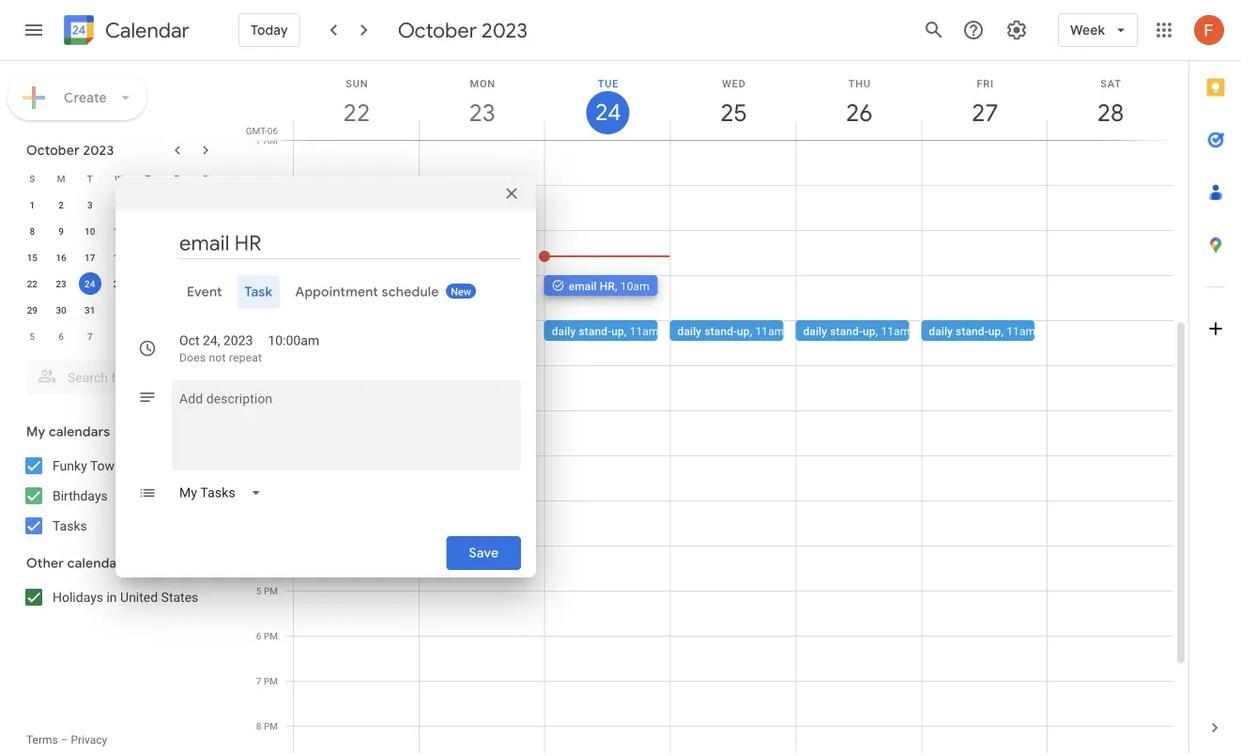 Task type: vqa. For each thing, say whether or not it's contained in the screenshot.


Task type: describe. For each thing, give the bounding box(es) containing it.
email
[[569, 279, 597, 293]]

13
[[171, 225, 182, 237]]

calendar
[[105, 17, 190, 44]]

25 inside wed 25
[[719, 97, 746, 128]]

17 element
[[79, 246, 101, 269]]

10 for the 10 element
[[85, 225, 95, 237]]

november 7 element
[[79, 325, 101, 348]]

funky town
[[53, 458, 122, 473]]

2 s from the left
[[203, 173, 208, 184]]

appointment schedule
[[295, 284, 439, 301]]

10 for 10 am
[[251, 270, 261, 281]]

mon
[[470, 77, 496, 89]]

28 column header
[[1047, 61, 1174, 140]]

11 for 11 am
[[251, 315, 261, 326]]

4
[[116, 199, 121, 210]]

23 inside mon 23
[[468, 97, 495, 128]]

today
[[251, 22, 288, 39]]

16 element
[[50, 246, 72, 269]]

29 element
[[21, 299, 44, 321]]

2 horizontal spatial 2023
[[482, 17, 528, 43]]

cell inside row group
[[162, 270, 191, 297]]

united
[[120, 589, 158, 605]]

28 element
[[194, 272, 217, 295]]

22 inside 22 element
[[27, 278, 38, 289]]

1 for 1
[[30, 199, 35, 210]]

24 inside "cell"
[[85, 278, 95, 289]]

8 for 8 am
[[256, 179, 261, 191]]

tue 24
[[594, 77, 620, 127]]

24, today element
[[79, 272, 101, 295]]

7 for november 7 element
[[87, 331, 93, 342]]

1 pm
[[256, 405, 278, 416]]

5 pm
[[256, 585, 278, 596]]

31 element
[[79, 299, 101, 321]]

4 up from the left
[[989, 325, 1002, 338]]

week button
[[1059, 8, 1138, 53]]

27 link
[[964, 91, 1007, 134]]

13 element
[[165, 220, 188, 242]]

november 9 element
[[136, 325, 159, 348]]

7 pm
[[256, 675, 278, 687]]

15
[[27, 252, 38, 263]]

birthdays
[[53, 488, 108, 503]]

1 up from the left
[[612, 325, 624, 338]]

settings menu image
[[1006, 19, 1029, 41]]

30
[[56, 304, 66, 316]]

in
[[107, 589, 117, 605]]

gmt-06
[[246, 125, 278, 136]]

pm for 6 pm
[[264, 630, 278, 641]]

5 for 5 pm
[[256, 585, 262, 596]]

1 11am from the left
[[630, 325, 659, 338]]

pm for 3 pm
[[264, 495, 278, 506]]

8 am
[[256, 179, 278, 191]]

row containing 15
[[18, 244, 220, 270]]

tue
[[598, 77, 619, 89]]

week
[[1071, 22, 1105, 39]]

oct 24, 2023
[[179, 333, 253, 348]]

email hr , 10am
[[569, 279, 650, 293]]

pm for 8 pm
[[264, 720, 278, 732]]

0 horizontal spatial october 2023
[[26, 142, 114, 159]]

8 for 8 pm
[[256, 720, 262, 732]]

1 horizontal spatial 5
[[145, 199, 150, 210]]

10 am
[[251, 270, 278, 281]]

repeat
[[229, 351, 262, 364]]

states
[[161, 589, 198, 605]]

27
[[971, 97, 998, 128]]

6 pm
[[256, 630, 278, 641]]

new
[[451, 286, 471, 298]]

26 column header
[[796, 61, 923, 140]]

6 for 6 pm
[[256, 630, 262, 641]]

26 link
[[838, 91, 881, 134]]

3 11am from the left
[[881, 325, 910, 338]]

7 am
[[256, 134, 278, 146]]

mon 23
[[468, 77, 496, 128]]

calendar element
[[60, 11, 190, 53]]

1 stand- from the left
[[579, 325, 612, 338]]

25 link
[[712, 91, 756, 134]]

3 daily stand-up , 11am from the left
[[803, 325, 910, 338]]

terms – privacy
[[26, 734, 107, 747]]

12
[[251, 360, 262, 371]]

22 element
[[21, 272, 44, 295]]

sun 22
[[342, 77, 369, 128]]

22 link
[[335, 91, 378, 134]]

m
[[57, 173, 65, 184]]

w
[[115, 173, 123, 184]]

event button
[[179, 275, 230, 309]]

grid containing 22
[[240, 61, 1189, 754]]

3 for 3
[[87, 199, 93, 210]]

event
[[187, 284, 222, 301]]

other calendars
[[26, 555, 129, 572]]

2 11am from the left
[[756, 325, 785, 338]]

november 5 element
[[21, 325, 44, 348]]

october 2023 grid
[[18, 165, 220, 349]]

1 for 1 pm
[[256, 405, 262, 416]]

14
[[200, 225, 211, 237]]

1 daily from the left
[[552, 325, 576, 338]]

oct
[[179, 333, 200, 348]]

am for 10 am
[[264, 270, 278, 281]]

row containing s
[[18, 165, 220, 192]]

27 column header
[[922, 61, 1048, 140]]

2 vertical spatial 2023
[[223, 333, 253, 348]]

my
[[26, 424, 45, 440]]

sat 28
[[1097, 77, 1123, 128]]

funky
[[53, 458, 87, 473]]

november 4 element
[[194, 299, 217, 321]]

row containing 8
[[18, 218, 220, 244]]

privacy
[[71, 734, 107, 747]]

tasks
[[53, 518, 87, 533]]

16
[[56, 252, 66, 263]]

row containing 5
[[18, 323, 220, 349]]

sat
[[1101, 77, 1122, 89]]

holidays
[[53, 589, 103, 605]]

20
[[171, 252, 182, 263]]

9 am
[[256, 224, 278, 236]]

17
[[85, 252, 95, 263]]

november 10 element
[[165, 325, 188, 348]]

not
[[209, 351, 226, 364]]

thu 26
[[845, 77, 872, 128]]

hr
[[600, 279, 615, 293]]

9 for november 9 element
[[145, 331, 150, 342]]

23 inside 23 element
[[56, 278, 66, 289]]

f
[[174, 173, 179, 184]]

21 element
[[194, 246, 217, 269]]

6 for the 'november 6' element
[[58, 331, 64, 342]]

23 column header
[[419, 61, 545, 140]]

today button
[[239, 8, 300, 53]]

task
[[245, 284, 273, 301]]

10 for november 10 element on the top of page
[[171, 331, 182, 342]]

25 column header
[[670, 61, 797, 140]]

23 link
[[461, 91, 504, 134]]

my calendars list
[[4, 451, 233, 541]]

pm for 12 pm
[[264, 360, 278, 371]]

sun
[[346, 77, 368, 89]]

11 element
[[108, 220, 130, 242]]



Task type: locate. For each thing, give the bounding box(es) containing it.
0 vertical spatial 11
[[113, 225, 124, 237]]

0 horizontal spatial 22
[[27, 278, 38, 289]]

0 vertical spatial october 2023
[[398, 17, 528, 43]]

2 am from the top
[[264, 179, 278, 191]]

8 pm
[[256, 720, 278, 732]]

calendars for my calendars
[[49, 424, 110, 440]]

23 element
[[50, 272, 72, 295]]

None field
[[172, 476, 277, 510]]

1 vertical spatial 11
[[251, 315, 261, 326]]

october up mon
[[398, 17, 477, 43]]

22
[[342, 97, 369, 128], [27, 278, 38, 289]]

4 row from the top
[[18, 244, 220, 270]]

3 daily from the left
[[803, 325, 828, 338]]

2 vertical spatial 11
[[200, 331, 211, 342]]

0 vertical spatial 25
[[719, 97, 746, 128]]

t right the m at the top of the page
[[87, 173, 93, 184]]

23 up 30
[[56, 278, 66, 289]]

1 vertical spatial 10
[[251, 270, 261, 281]]

daily
[[552, 325, 576, 338], [678, 325, 702, 338], [803, 325, 828, 338], [929, 325, 953, 338]]

2 pm from the top
[[264, 405, 278, 416]]

0 vertical spatial 5
[[145, 199, 150, 210]]

11 am
[[251, 315, 278, 326]]

town
[[90, 458, 122, 473]]

2 horizontal spatial 5
[[256, 585, 262, 596]]

6 row from the top
[[18, 297, 220, 323]]

terms link
[[26, 734, 58, 747]]

0 horizontal spatial 3
[[87, 199, 93, 210]]

pm for 7 pm
[[264, 675, 278, 687]]

schedule
[[382, 284, 439, 301]]

1 vertical spatial 24
[[85, 278, 95, 289]]

3 stand- from the left
[[831, 325, 863, 338]]

,
[[615, 279, 618, 293], [624, 325, 627, 338], [750, 325, 753, 338], [876, 325, 878, 338], [1002, 325, 1004, 338]]

row containing 22
[[18, 270, 220, 297]]

9 down the 2
[[58, 225, 64, 237]]

0 vertical spatial 1
[[30, 199, 35, 210]]

calendars for other calendars
[[67, 555, 129, 572]]

1 horizontal spatial t
[[145, 173, 150, 184]]

new element
[[446, 284, 476, 299]]

2 vertical spatial 10
[[171, 331, 182, 342]]

24 column header
[[544, 61, 671, 140]]

row containing 29
[[18, 297, 220, 323]]

2 row from the top
[[18, 192, 220, 218]]

6 down 'f'
[[174, 199, 179, 210]]

am for 8 am
[[264, 179, 278, 191]]

18
[[113, 252, 124, 263]]

privacy link
[[71, 734, 107, 747]]

am for 11 am
[[264, 315, 278, 326]]

28 inside 28 column header
[[1097, 97, 1123, 128]]

0 horizontal spatial october
[[26, 142, 80, 159]]

7 row from the top
[[18, 323, 220, 349]]

thu
[[849, 77, 871, 89]]

1 vertical spatial 25
[[113, 278, 124, 289]]

does not repeat
[[179, 351, 262, 364]]

8 up 9 am
[[256, 179, 261, 191]]

25 element
[[108, 272, 130, 295]]

7 for 7 pm
[[256, 675, 262, 687]]

pm up 6 pm
[[264, 585, 278, 596]]

0 vertical spatial 22
[[342, 97, 369, 128]]

0 vertical spatial calendars
[[49, 424, 110, 440]]

row down 18 "element"
[[18, 270, 220, 297]]

2 vertical spatial 5
[[256, 585, 262, 596]]

18 element
[[108, 246, 130, 269]]

1 inside row group
[[30, 199, 35, 210]]

1 am from the top
[[264, 134, 278, 146]]

10 element
[[79, 220, 101, 242]]

calendars up 'in'
[[67, 555, 129, 572]]

other
[[26, 555, 64, 572]]

pm up the 7 pm
[[264, 630, 278, 641]]

row up 18 "element"
[[18, 218, 220, 244]]

4 daily from the left
[[929, 325, 953, 338]]

2 t from the left
[[145, 173, 150, 184]]

–
[[61, 734, 68, 747]]

october
[[398, 17, 477, 43], [26, 142, 80, 159]]

row group
[[18, 192, 220, 349]]

24 cell
[[76, 270, 104, 297]]

november 6 element
[[50, 325, 72, 348]]

28
[[1097, 97, 1123, 128], [200, 278, 211, 289]]

1 left the 2
[[30, 199, 35, 210]]

22 inside 22 column header
[[342, 97, 369, 128]]

24 down 17
[[85, 278, 95, 289]]

8
[[256, 179, 261, 191], [30, 225, 35, 237], [256, 720, 262, 732]]

t left 'f'
[[145, 173, 150, 184]]

11 for november 11 element
[[200, 331, 211, 342]]

calendars up funky town
[[49, 424, 110, 440]]

10 up does
[[171, 331, 182, 342]]

11 down task button
[[251, 315, 261, 326]]

terms
[[26, 734, 58, 747]]

11 for 11 element
[[113, 225, 124, 237]]

1 vertical spatial 23
[[56, 278, 66, 289]]

6
[[174, 199, 179, 210], [58, 331, 64, 342], [256, 630, 262, 641]]

row containing 1
[[18, 192, 220, 218]]

28 down 21
[[200, 278, 211, 289]]

fri 27
[[971, 77, 998, 128]]

6 up the 7 pm
[[256, 630, 262, 641]]

26
[[845, 97, 872, 128]]

0 vertical spatial 6
[[174, 199, 179, 210]]

s right 'f'
[[203, 173, 208, 184]]

2 horizontal spatial 11
[[251, 315, 261, 326]]

06
[[267, 125, 278, 136]]

1 horizontal spatial 11
[[200, 331, 211, 342]]

1 row from the top
[[18, 165, 220, 192]]

7 up 14 "element"
[[203, 199, 208, 210]]

28 down sat
[[1097, 97, 1123, 128]]

2 daily stand-up , 11am from the left
[[678, 325, 785, 338]]

0 horizontal spatial 10
[[85, 225, 95, 237]]

5 pm from the top
[[264, 630, 278, 641]]

10am
[[621, 279, 650, 293]]

0 vertical spatial 10
[[85, 225, 95, 237]]

2 stand- from the left
[[705, 325, 737, 338]]

5 down 29 element
[[30, 331, 35, 342]]

0 horizontal spatial t
[[87, 173, 93, 184]]

1 horizontal spatial 23
[[468, 97, 495, 128]]

row down the w
[[18, 192, 220, 218]]

am up 8 am
[[264, 134, 278, 146]]

28 link
[[1090, 91, 1133, 134]]

am for 9 am
[[264, 224, 278, 236]]

2023
[[482, 17, 528, 43], [83, 142, 114, 159], [223, 333, 253, 348]]

row up 25 'element'
[[18, 244, 220, 270]]

1 horizontal spatial 22
[[342, 97, 369, 128]]

1 horizontal spatial october 2023
[[398, 17, 528, 43]]

21
[[200, 252, 211, 263]]

25 inside 'element'
[[113, 278, 124, 289]]

main drawer image
[[23, 19, 45, 41]]

8 down the 7 pm
[[256, 720, 262, 732]]

6 down 30 element
[[58, 331, 64, 342]]

0 horizontal spatial 11
[[113, 225, 124, 237]]

Search for people text field
[[38, 361, 203, 394]]

s left the m at the top of the page
[[29, 173, 35, 184]]

november 1 element
[[108, 299, 130, 321]]

row up november 8 element
[[18, 297, 220, 323]]

Add title text field
[[179, 229, 521, 257]]

1 horizontal spatial 2023
[[223, 333, 253, 348]]

row up '4'
[[18, 165, 220, 192]]

0 horizontal spatial 23
[[56, 278, 66, 289]]

4 daily stand-up , 11am from the left
[[929, 325, 1036, 338]]

30 element
[[50, 299, 72, 321]]

5 up 6 pm
[[256, 585, 262, 596]]

0 vertical spatial 23
[[468, 97, 495, 128]]

22 column header
[[293, 61, 420, 140]]

stand-
[[579, 325, 612, 338], [705, 325, 737, 338], [831, 325, 863, 338], [956, 325, 989, 338]]

3 am from the top
[[264, 224, 278, 236]]

s
[[29, 173, 35, 184], [203, 173, 208, 184]]

wed 25
[[719, 77, 746, 128]]

1 horizontal spatial 9
[[145, 331, 150, 342]]

calendars
[[49, 424, 110, 440], [67, 555, 129, 572]]

1 horizontal spatial 25
[[719, 97, 746, 128]]

6 pm from the top
[[264, 675, 278, 687]]

pm down 12 pm
[[264, 405, 278, 416]]

3 up from the left
[[863, 325, 876, 338]]

25
[[719, 97, 746, 128], [113, 278, 124, 289]]

2 vertical spatial 6
[[256, 630, 262, 641]]

28 inside 28 element
[[200, 278, 211, 289]]

12 pm
[[251, 360, 278, 371]]

3 inside row group
[[87, 199, 93, 210]]

15 element
[[21, 246, 44, 269]]

2 horizontal spatial 6
[[256, 630, 262, 641]]

2 horizontal spatial 9
[[256, 224, 261, 236]]

5 right '4'
[[145, 199, 150, 210]]

row
[[18, 165, 220, 192], [18, 192, 220, 218], [18, 218, 220, 244], [18, 244, 220, 270], [18, 270, 220, 297], [18, 297, 220, 323], [18, 323, 220, 349]]

4 11am from the left
[[1007, 325, 1036, 338]]

5 row from the top
[[18, 270, 220, 297]]

t
[[87, 173, 93, 184], [145, 173, 150, 184]]

tab list containing event
[[131, 275, 521, 309]]

4 am from the top
[[264, 270, 278, 281]]

pm
[[264, 360, 278, 371], [264, 405, 278, 416], [264, 495, 278, 506], [264, 585, 278, 596], [264, 630, 278, 641], [264, 675, 278, 687], [264, 720, 278, 732]]

10
[[85, 225, 95, 237], [251, 270, 261, 281], [171, 331, 182, 342]]

other calendars button
[[4, 549, 233, 579]]

row down november 1 element
[[18, 323, 220, 349]]

1 vertical spatial 5
[[30, 331, 35, 342]]

7 up 8 pm
[[256, 675, 262, 687]]

1 vertical spatial 3
[[256, 495, 262, 506]]

create button
[[8, 75, 146, 120]]

am up task
[[264, 270, 278, 281]]

0 horizontal spatial 25
[[113, 278, 124, 289]]

3 pm
[[256, 495, 278, 506]]

24 link
[[587, 91, 630, 134]]

task button
[[237, 275, 280, 309]]

14 element
[[194, 220, 217, 242]]

pm for 5 pm
[[264, 585, 278, 596]]

7 left the 06
[[256, 134, 261, 146]]

7 down 31 element at the left top of page
[[87, 331, 93, 342]]

5
[[145, 199, 150, 210], [30, 331, 35, 342], [256, 585, 262, 596]]

cell
[[162, 270, 191, 297]]

1 horizontal spatial 10
[[171, 331, 182, 342]]

0 horizontal spatial 28
[[200, 278, 211, 289]]

7 for 7 am
[[256, 134, 261, 146]]

3
[[87, 199, 93, 210], [256, 495, 262, 506]]

2023 up mon
[[482, 17, 528, 43]]

0 horizontal spatial 5
[[30, 331, 35, 342]]

fri
[[977, 77, 994, 89]]

4 stand- from the left
[[956, 325, 989, 338]]

2 horizontal spatial 10
[[251, 270, 261, 281]]

Add description text field
[[172, 388, 521, 456]]

november 11 element
[[194, 325, 217, 348]]

1 horizontal spatial tab list
[[1190, 61, 1242, 702]]

0 vertical spatial 24
[[594, 98, 620, 127]]

8 for 8
[[30, 225, 35, 237]]

2
[[58, 199, 64, 210]]

24 down tue
[[594, 98, 620, 127]]

1 s from the left
[[29, 173, 35, 184]]

24 inside column header
[[594, 98, 620, 127]]

3 up the 10 element
[[87, 199, 93, 210]]

3 for 3 pm
[[256, 495, 262, 506]]

1 vertical spatial 28
[[200, 278, 211, 289]]

pm up 8 pm
[[264, 675, 278, 687]]

october 2023 up the m at the top of the page
[[26, 142, 114, 159]]

am for 7 am
[[264, 134, 278, 146]]

my calendars
[[26, 424, 110, 440]]

october 2023 up mon
[[398, 17, 528, 43]]

1 horizontal spatial 28
[[1097, 97, 1123, 128]]

1 horizontal spatial 3
[[256, 495, 262, 506]]

am down 8 am
[[264, 224, 278, 236]]

9
[[256, 224, 261, 236], [58, 225, 64, 237], [145, 331, 150, 342]]

october up the m at the top of the page
[[26, 142, 80, 159]]

25 down wed
[[719, 97, 746, 128]]

0 vertical spatial 28
[[1097, 97, 1123, 128]]

1 horizontal spatial october
[[398, 17, 477, 43]]

9 left november 10 element on the top of page
[[145, 331, 150, 342]]

wed
[[722, 77, 746, 89]]

0 horizontal spatial 24
[[85, 278, 95, 289]]

november 8 element
[[108, 325, 130, 348]]

7
[[256, 134, 261, 146], [203, 199, 208, 210], [87, 331, 93, 342], [256, 675, 262, 687]]

appointment
[[295, 284, 378, 301]]

0 vertical spatial october
[[398, 17, 477, 43]]

tab list
[[1190, 61, 1242, 702], [131, 275, 521, 309]]

1 vertical spatial 2023
[[83, 142, 114, 159]]

22 up 29
[[27, 278, 38, 289]]

1 t from the left
[[87, 173, 93, 184]]

1 horizontal spatial 6
[[174, 199, 179, 210]]

1 vertical spatial 6
[[58, 331, 64, 342]]

0 vertical spatial 3
[[87, 199, 93, 210]]

0 horizontal spatial s
[[29, 173, 35, 184]]

am down 7 am
[[264, 179, 278, 191]]

1 down 12
[[256, 405, 262, 416]]

does
[[179, 351, 206, 364]]

row group containing 1
[[18, 192, 220, 349]]

2 vertical spatial 8
[[256, 720, 262, 732]]

0 horizontal spatial 2023
[[83, 142, 114, 159]]

0 vertical spatial 8
[[256, 179, 261, 191]]

7 pm from the top
[[264, 720, 278, 732]]

am down task button
[[264, 315, 278, 326]]

24,
[[203, 333, 220, 348]]

2023 up repeat
[[223, 333, 253, 348]]

1 vertical spatial october 2023
[[26, 142, 114, 159]]

5 for november 5 element
[[30, 331, 35, 342]]

2 up from the left
[[737, 325, 750, 338]]

8 up 15 element
[[30, 225, 35, 237]]

24
[[594, 98, 620, 127], [85, 278, 95, 289]]

11am
[[630, 325, 659, 338], [756, 325, 785, 338], [881, 325, 910, 338], [1007, 325, 1036, 338]]

0 horizontal spatial tab list
[[131, 275, 521, 309]]

8 inside row
[[30, 225, 35, 237]]

25 down 18
[[113, 278, 124, 289]]

grid
[[240, 61, 1189, 754]]

calendar heading
[[101, 17, 190, 44]]

my calendars button
[[4, 417, 233, 447]]

1 vertical spatial 22
[[27, 278, 38, 289]]

11 up 18
[[113, 225, 124, 237]]

9 up 10 am at the top left of the page
[[256, 224, 261, 236]]

1 horizontal spatial s
[[203, 173, 208, 184]]

11 right the oct on the left top
[[200, 331, 211, 342]]

3 pm from the top
[[264, 495, 278, 506]]

23
[[468, 97, 495, 128], [56, 278, 66, 289]]

pm up the 5 pm on the left of page
[[264, 495, 278, 506]]

10:00am
[[268, 333, 319, 348]]

1 pm from the top
[[264, 360, 278, 371]]

1
[[30, 199, 35, 210], [256, 405, 262, 416]]

create
[[64, 89, 107, 106]]

gmt-
[[246, 125, 267, 136]]

3 row from the top
[[18, 218, 220, 244]]

3 up the 5 pm on the left of page
[[256, 495, 262, 506]]

5 am from the top
[[264, 315, 278, 326]]

10 up task
[[251, 270, 261, 281]]

2023 down the create
[[83, 142, 114, 159]]

20 element
[[165, 246, 188, 269]]

0 horizontal spatial 1
[[30, 199, 35, 210]]

am
[[264, 134, 278, 146], [264, 179, 278, 191], [264, 224, 278, 236], [264, 270, 278, 281], [264, 315, 278, 326]]

0 horizontal spatial 9
[[58, 225, 64, 237]]

1 vertical spatial 8
[[30, 225, 35, 237]]

1 vertical spatial calendars
[[67, 555, 129, 572]]

10 up 17
[[85, 225, 95, 237]]

pm down the 7 pm
[[264, 720, 278, 732]]

22 down sun
[[342, 97, 369, 128]]

pm for 1 pm
[[264, 405, 278, 416]]

4 pm from the top
[[264, 585, 278, 596]]

31
[[85, 304, 95, 316]]

2 daily from the left
[[678, 325, 702, 338]]

1 horizontal spatial 1
[[256, 405, 262, 416]]

1 vertical spatial october
[[26, 142, 80, 159]]

29
[[27, 304, 38, 316]]

pm right 12
[[264, 360, 278, 371]]

1 daily stand-up , 11am from the left
[[552, 325, 659, 338]]

1 vertical spatial 1
[[256, 405, 262, 416]]

None search field
[[0, 353, 233, 394]]

0 horizontal spatial 6
[[58, 331, 64, 342]]

9 for 9 am
[[256, 224, 261, 236]]

1 horizontal spatial 24
[[594, 98, 620, 127]]

0 vertical spatial 2023
[[482, 17, 528, 43]]

23 down mon
[[468, 97, 495, 128]]



